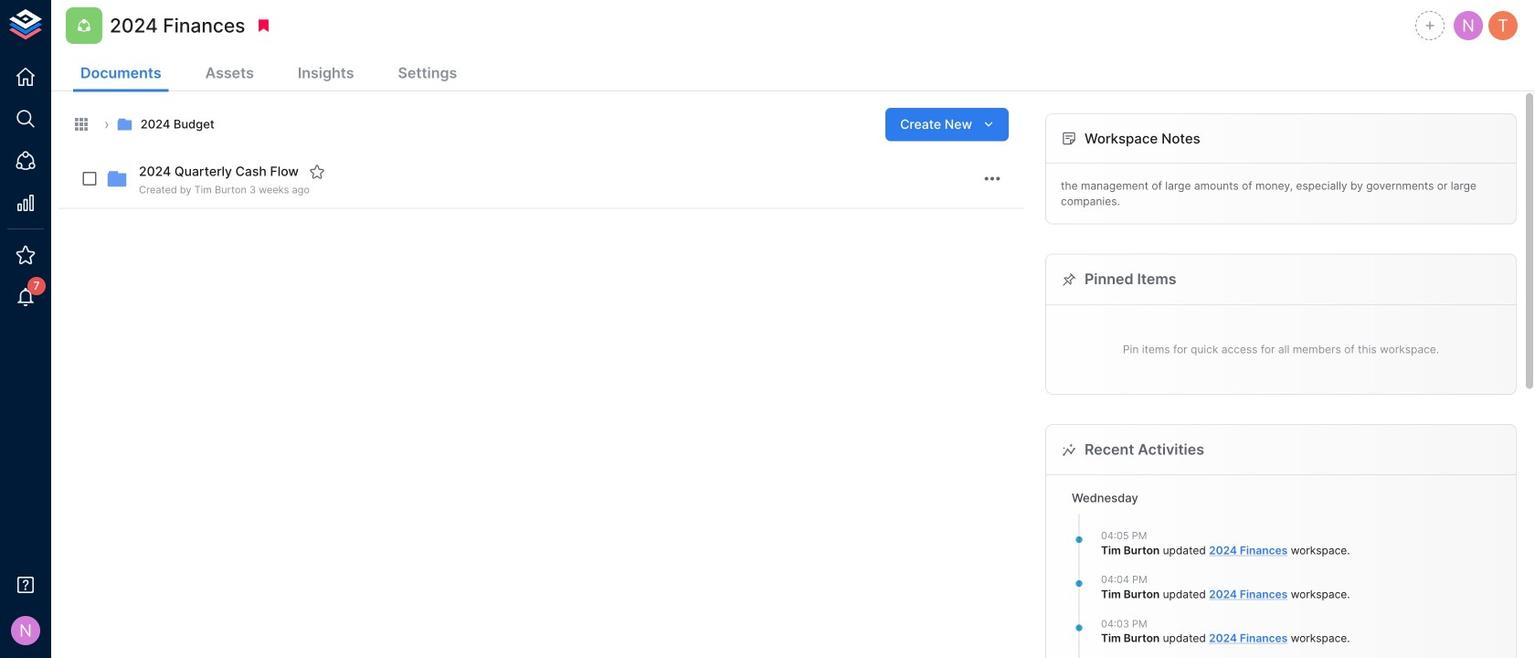 Task type: vqa. For each thing, say whether or not it's contained in the screenshot.
along at the top of page
no



Task type: locate. For each thing, give the bounding box(es) containing it.
favorite image
[[309, 164, 325, 180]]

remove bookmark image
[[255, 17, 272, 34]]



